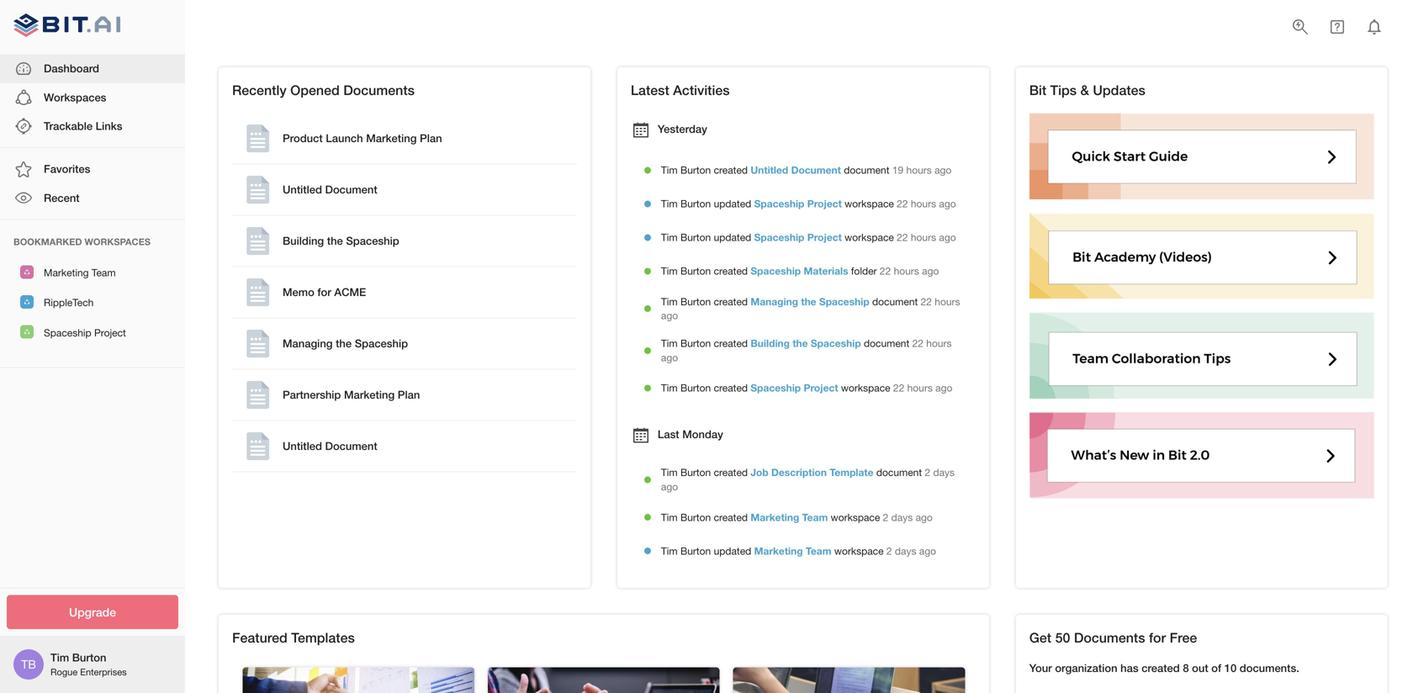 Task type: locate. For each thing, give the bounding box(es) containing it.
document
[[791, 164, 841, 176], [325, 183, 378, 196], [325, 439, 378, 453]]

1 horizontal spatial building the spaceship link
[[751, 337, 861, 349]]

0 vertical spatial 22 hours ago
[[661, 296, 961, 322]]

marketing inside marketing team button
[[44, 267, 89, 279]]

0 horizontal spatial building
[[283, 234, 324, 247]]

managing up partnership
[[283, 337, 333, 350]]

marketing team link
[[751, 511, 828, 523], [754, 545, 832, 557]]

workspace for spaceship project "link" to the middle
[[845, 231, 894, 243]]

days
[[934, 467, 955, 478], [892, 511, 913, 523], [895, 545, 917, 557]]

🎨 ux permission to record image
[[488, 668, 720, 693]]

job description template link
[[751, 467, 874, 478]]

managing
[[751, 296, 799, 307], [283, 337, 333, 350]]

updated down tim burton created untitled document document 19 hours ago
[[714, 198, 752, 210]]

1 vertical spatial untitled
[[283, 183, 322, 196]]

0 horizontal spatial building the spaceship link
[[236, 219, 574, 263]]

1 vertical spatial documents
[[1074, 630, 1146, 646]]

bit tips & updates
[[1030, 82, 1146, 98]]

0 vertical spatial days
[[934, 467, 955, 478]]

spaceship project
[[44, 327, 126, 338]]

tim burton updated spaceship project workspace 22 hours ago down tim burton created untitled document document 19 hours ago
[[661, 198, 956, 210]]

1 vertical spatial plan
[[398, 388, 420, 401]]

team up tim burton updated marketing team workspace 2 days ago
[[802, 511, 828, 523]]

monday
[[683, 428, 724, 441]]

22 hours ago
[[661, 296, 961, 322], [661, 337, 952, 363]]

tim burton created spaceship materials folder 22 hours ago
[[661, 265, 939, 277]]

2 vertical spatial team
[[806, 545, 832, 557]]

0 vertical spatial updated
[[714, 198, 752, 210]]

marketing team link up tim burton updated marketing team workspace 2 days ago
[[751, 511, 828, 523]]

updated up spaceship materials 'link'
[[714, 231, 752, 243]]

tim burton updated spaceship project workspace 22 hours ago
[[661, 198, 956, 210], [661, 231, 956, 243]]

marketing team link for created
[[751, 511, 828, 523]]

spaceship
[[754, 198, 805, 210], [754, 231, 805, 243], [346, 234, 399, 247], [751, 265, 801, 277], [820, 296, 870, 307], [44, 327, 91, 338], [355, 337, 408, 350], [811, 337, 861, 349], [751, 382, 801, 394]]

1 vertical spatial marketing team link
[[754, 545, 832, 557]]

1 vertical spatial for
[[1149, 630, 1166, 646]]

0 vertical spatial 2
[[925, 467, 931, 478]]

enterprises
[[80, 667, 127, 678]]

project down tim burton created building the spaceship document
[[804, 382, 839, 394]]

0 vertical spatial document
[[791, 164, 841, 176]]

acme
[[334, 286, 366, 299]]

spaceship down memo for acme link
[[355, 337, 408, 350]]

your
[[1030, 662, 1052, 675]]

spaceship up tim burton created managing the spaceship document
[[751, 265, 801, 277]]

project inside button
[[94, 327, 126, 338]]

featured templates
[[232, 630, 355, 646]]

1 horizontal spatial managing the spaceship link
[[751, 296, 870, 307]]

1 vertical spatial updated
[[714, 231, 752, 243]]

partnership marketing plan
[[283, 388, 420, 401]]

the down tim burton created spaceship materials folder 22 hours ago
[[801, 296, 817, 307]]

1 vertical spatial building
[[751, 337, 790, 349]]

hours
[[907, 164, 932, 176], [911, 198, 937, 210], [911, 231, 937, 243], [894, 265, 920, 277], [935, 296, 961, 307], [927, 337, 952, 349], [908, 382, 933, 394]]

project down rippletech button
[[94, 327, 126, 338]]

plan inside "link"
[[398, 388, 420, 401]]

get 50 documents for free
[[1030, 630, 1198, 646]]

building the spaceship link up memo for acme link
[[236, 219, 574, 263]]

documents up has
[[1074, 630, 1146, 646]]

2 untitled document from the top
[[283, 439, 378, 453]]

burton for spaceship materials 'link'
[[681, 265, 711, 277]]

1 horizontal spatial managing
[[751, 296, 799, 307]]

1 untitled document from the top
[[283, 183, 378, 196]]

project for topmost spaceship project "link"
[[808, 198, 842, 210]]

activities
[[673, 82, 730, 98]]

for left free
[[1149, 630, 1166, 646]]

spaceship down rippletech
[[44, 327, 91, 338]]

2 vertical spatial spaceship project link
[[751, 382, 839, 394]]

updated down tim burton created marketing team workspace 2 days ago
[[714, 545, 752, 557]]

1 horizontal spatial documents
[[1074, 630, 1146, 646]]

burton
[[681, 164, 711, 176], [681, 198, 711, 210], [681, 231, 711, 243], [681, 265, 711, 277], [681, 296, 711, 307], [681, 337, 711, 349], [681, 382, 711, 394], [681, 467, 711, 478], [681, 511, 711, 523], [681, 545, 711, 557], [72, 651, 106, 665]]

22 hours ago for managing
[[661, 296, 961, 322]]

1 vertical spatial managing the spaceship link
[[236, 322, 574, 366]]

created
[[714, 164, 748, 176], [714, 265, 748, 277], [714, 296, 748, 307], [714, 337, 748, 349], [714, 382, 748, 394], [714, 467, 748, 478], [714, 511, 748, 523], [1142, 662, 1180, 675]]

spaceship up spaceship materials 'link'
[[754, 231, 805, 243]]

memo
[[283, 286, 315, 299]]

spaceship project link down tim burton created untitled document document 19 hours ago
[[754, 198, 842, 210]]

bookmarked workspaces
[[13, 237, 151, 247]]

plan
[[420, 132, 442, 145], [398, 388, 420, 401]]

ago inside 2 days ago
[[661, 481, 678, 493]]

2 22 hours ago from the top
[[661, 337, 952, 363]]

project up materials
[[808, 231, 842, 243]]

ago for tim burton untitled document link
[[935, 164, 952, 176]]

0 vertical spatial team
[[92, 267, 116, 279]]

1 horizontal spatial building
[[751, 337, 790, 349]]

0 horizontal spatial for
[[318, 286, 331, 299]]

swot analysis template image
[[243, 668, 475, 693]]

1 vertical spatial building the spaceship link
[[751, 337, 861, 349]]

marketing up rippletech
[[44, 267, 89, 279]]

created for building the spaceship
[[714, 337, 748, 349]]

building
[[283, 234, 324, 247], [751, 337, 790, 349]]

hours for spaceship project "link" to the bottom
[[908, 382, 933, 394]]

0 vertical spatial tim burton updated spaceship project workspace 22 hours ago
[[661, 198, 956, 210]]

1 vertical spatial document
[[325, 183, 378, 196]]

1 22 hours ago from the top
[[661, 296, 961, 322]]

spaceship down materials
[[820, 296, 870, 307]]

2 vertical spatial days
[[895, 545, 917, 557]]

the down tim burton created managing the spaceship document
[[793, 337, 808, 349]]

tim burton rogue enterprises
[[50, 651, 127, 678]]

building up memo
[[283, 234, 324, 247]]

documents for 50
[[1074, 630, 1146, 646]]

untitled
[[751, 164, 789, 176], [283, 183, 322, 196], [283, 439, 322, 453]]

marketing right the launch on the left top
[[366, 132, 417, 145]]

team for tim burton updated marketing team workspace 2 days ago
[[806, 545, 832, 557]]

free
[[1170, 630, 1198, 646]]

burton for spaceship project "link" to the bottom
[[681, 382, 711, 394]]

spaceship project link up spaceship materials 'link'
[[754, 231, 842, 243]]

team down tim burton created marketing team workspace 2 days ago
[[806, 545, 832, 557]]

managing the spaceship link down tim burton created spaceship materials folder 22 hours ago
[[751, 296, 870, 307]]

0 vertical spatial building
[[283, 234, 324, 247]]

spaceship project link down tim burton created building the spaceship document
[[751, 382, 839, 394]]

22 hours ago down tim burton created spaceship materials folder 22 hours ago
[[661, 296, 961, 322]]

2 vertical spatial updated
[[714, 545, 752, 557]]

tim burton created building the spaceship document
[[661, 337, 910, 349]]

for left acme
[[318, 286, 331, 299]]

untitled document up building the spaceship
[[283, 183, 378, 196]]

the
[[327, 234, 343, 247], [801, 296, 817, 307], [336, 337, 352, 350], [793, 337, 808, 349]]

organization
[[1055, 662, 1118, 675]]

featured
[[232, 630, 288, 646]]

ago for spaceship project "link" to the middle
[[939, 231, 956, 243]]

managing down spaceship materials 'link'
[[751, 296, 799, 307]]

0 horizontal spatial managing the spaceship link
[[236, 322, 574, 366]]

marketing inside "partnership marketing plan" "link"
[[344, 388, 395, 401]]

partnership
[[283, 388, 341, 401]]

untitled document link
[[751, 164, 841, 176], [236, 168, 574, 212], [236, 424, 574, 468]]

ago
[[935, 164, 952, 176], [939, 198, 956, 210], [939, 231, 956, 243], [922, 265, 939, 277], [661, 310, 678, 322], [661, 352, 678, 363], [936, 382, 953, 394], [661, 481, 678, 493], [916, 511, 933, 523], [920, 545, 937, 557]]

project down tim burton created untitled document document 19 hours ago
[[808, 198, 842, 210]]

burton for right building the spaceship link
[[681, 337, 711, 349]]

managing the spaceship link
[[751, 296, 870, 307], [236, 322, 574, 366]]

untitled document down partnership
[[283, 439, 378, 453]]

your organization has created 8 out of 10 documents.
[[1030, 662, 1300, 675]]

documents
[[343, 82, 415, 98], [1074, 630, 1146, 646]]

2
[[925, 467, 931, 478], [883, 511, 889, 523], [887, 545, 892, 557]]

hours for topmost spaceship project "link"
[[911, 198, 937, 210]]

document down the launch on the left top
[[325, 183, 378, 196]]

2 for tim burton updated marketing team workspace 2 days ago
[[887, 545, 892, 557]]

days inside 2 days ago
[[934, 467, 955, 478]]

burton for marketing team 'link' corresponding to updated
[[681, 545, 711, 557]]

rogue
[[50, 667, 78, 678]]

template
[[830, 467, 874, 478]]

dashboard
[[44, 62, 99, 75]]

22 hours ago up tim burton created spaceship project workspace 22 hours ago
[[661, 337, 952, 363]]

0 vertical spatial managing the spaceship link
[[751, 296, 870, 307]]

marketing team link down tim burton created marketing team workspace 2 days ago
[[754, 545, 832, 557]]

burton for topmost spaceship project "link"
[[681, 198, 711, 210]]

1 vertical spatial tim burton updated spaceship project workspace 22 hours ago
[[661, 231, 956, 243]]

marketing inside 'product launch marketing plan' link
[[366, 132, 417, 145]]

3 updated from the top
[[714, 545, 752, 557]]

document down 'partnership marketing plan'
[[325, 439, 378, 453]]

untitled document
[[283, 183, 378, 196], [283, 439, 378, 453]]

managing the spaceship link up "partnership marketing plan" "link"
[[236, 322, 574, 366]]

updated
[[714, 198, 752, 210], [714, 231, 752, 243], [714, 545, 752, 557]]

created for untitled document
[[714, 164, 748, 176]]

bit
[[1030, 82, 1047, 98]]

💵case study template image
[[734, 668, 965, 693]]

0 horizontal spatial documents
[[343, 82, 415, 98]]

22
[[897, 198, 908, 210], [897, 231, 908, 243], [880, 265, 891, 277], [921, 296, 932, 307], [913, 337, 924, 349], [894, 382, 905, 394]]

1 vertical spatial untitled document
[[283, 439, 378, 453]]

building the spaceship link
[[236, 219, 574, 263], [751, 337, 861, 349]]

documents up product launch marketing plan
[[343, 82, 415, 98]]

0 vertical spatial marketing team link
[[751, 511, 828, 523]]

1 vertical spatial team
[[802, 511, 828, 523]]

created for managing the spaceship
[[714, 296, 748, 307]]

team
[[92, 267, 116, 279], [802, 511, 828, 523], [806, 545, 832, 557]]

building down tim burton created managing the spaceship document
[[751, 337, 790, 349]]

workspaces
[[85, 237, 151, 247]]

marketing team link for updated
[[754, 545, 832, 557]]

out
[[1193, 662, 1209, 675]]

2 vertical spatial 2
[[887, 545, 892, 557]]

0 horizontal spatial managing
[[283, 337, 333, 350]]

ago for marketing team 'link' corresponding to created
[[916, 511, 933, 523]]

burton for the right managing the spaceship link
[[681, 296, 711, 307]]

document left 19
[[791, 164, 841, 176]]

tim
[[661, 164, 678, 176], [661, 198, 678, 210], [661, 231, 678, 243], [661, 265, 678, 277], [661, 296, 678, 307], [661, 337, 678, 349], [661, 382, 678, 394], [661, 467, 678, 478], [661, 511, 678, 523], [661, 545, 678, 557], [50, 651, 69, 665]]

document for building the spaceship
[[864, 337, 910, 349]]

for
[[318, 286, 331, 299], [1149, 630, 1166, 646]]

tim burton created job description template document
[[661, 467, 922, 478]]

1 vertical spatial 22 hours ago
[[661, 337, 952, 363]]

team for tim burton created marketing team workspace 2 days ago
[[802, 511, 828, 523]]

19
[[893, 164, 904, 176]]

1 updated from the top
[[714, 198, 752, 210]]

tim burton updated spaceship project workspace 22 hours ago up tim burton created spaceship materials folder 22 hours ago
[[661, 231, 956, 243]]

building the spaceship link up tim burton created spaceship project workspace 22 hours ago
[[751, 337, 861, 349]]

spaceship project link
[[754, 198, 842, 210], [754, 231, 842, 243], [751, 382, 839, 394]]

burton for job description template link
[[681, 467, 711, 478]]

workspace for topmost spaceship project "link"
[[845, 198, 894, 210]]

product
[[283, 132, 323, 145]]

marketing down tim burton created marketing team workspace 2 days ago
[[754, 545, 803, 557]]

2 for tim burton created marketing team workspace 2 days ago
[[883, 511, 889, 523]]

hours for tim burton untitled document link
[[907, 164, 932, 176]]

team up rippletech button
[[92, 267, 116, 279]]

days for tim burton updated marketing team workspace 2 days ago
[[895, 545, 917, 557]]

0 vertical spatial untitled document
[[283, 183, 378, 196]]

1 vertical spatial days
[[892, 511, 913, 523]]

0 vertical spatial documents
[[343, 82, 415, 98]]

1 vertical spatial 2
[[883, 511, 889, 523]]

8
[[1183, 662, 1189, 675]]

marketing down managing the spaceship
[[344, 388, 395, 401]]

get
[[1030, 630, 1052, 646]]



Task type: describe. For each thing, give the bounding box(es) containing it.
spaceship up tim burton created spaceship project workspace 22 hours ago
[[811, 337, 861, 349]]

marketing up tim burton updated marketing team workspace 2 days ago
[[751, 511, 800, 523]]

latest activities
[[631, 82, 730, 98]]

tim inside tim burton rogue enterprises
[[50, 651, 69, 665]]

spaceship materials link
[[751, 265, 849, 277]]

links
[[96, 119, 122, 133]]

tim burton created untitled document document 19 hours ago
[[661, 164, 952, 176]]

rippletech button
[[0, 287, 185, 317]]

job
[[751, 467, 769, 478]]

1 vertical spatial spaceship project link
[[754, 231, 842, 243]]

favorites button
[[0, 155, 185, 184]]

22 hours ago for building
[[661, 337, 952, 363]]

hours for spaceship materials 'link'
[[894, 265, 920, 277]]

untitled document link for tim burton
[[751, 164, 841, 176]]

0 vertical spatial building the spaceship link
[[236, 219, 574, 263]]

10
[[1225, 662, 1237, 675]]

1 vertical spatial managing
[[283, 337, 333, 350]]

spaceship project button
[[0, 317, 185, 347]]

burton for marketing team 'link' corresponding to created
[[681, 511, 711, 523]]

days for tim burton created marketing team workspace 2 days ago
[[892, 511, 913, 523]]

burton for spaceship project "link" to the middle
[[681, 231, 711, 243]]

created for spaceship materials
[[714, 265, 748, 277]]

memo for acme
[[283, 286, 366, 299]]

document for managing the spaceship
[[873, 296, 918, 307]]

launch
[[326, 132, 363, 145]]

rippletech
[[44, 297, 94, 309]]

bookmarked
[[13, 237, 82, 247]]

upgrade button
[[7, 595, 178, 629]]

2 inside 2 days ago
[[925, 467, 931, 478]]

documents for opened
[[343, 82, 415, 98]]

ago for topmost spaceship project "link"
[[939, 198, 956, 210]]

materials
[[804, 265, 849, 277]]

the down acme
[[336, 337, 352, 350]]

&
[[1081, 82, 1090, 98]]

created for spaceship project
[[714, 382, 748, 394]]

building the spaceship
[[283, 234, 399, 247]]

last monday
[[658, 428, 724, 441]]

2 tim burton updated spaceship project workspace 22 hours ago from the top
[[661, 231, 956, 243]]

created for job description template
[[714, 467, 748, 478]]

ago for spaceship project "link" to the bottom
[[936, 382, 953, 394]]

2 updated from the top
[[714, 231, 752, 243]]

tim burton created marketing team workspace 2 days ago
[[661, 511, 933, 523]]

marketing team button
[[0, 257, 185, 287]]

upgrade
[[69, 605, 116, 619]]

ago for spaceship materials 'link'
[[922, 265, 939, 277]]

templates
[[291, 630, 355, 646]]

50
[[1056, 630, 1071, 646]]

2 vertical spatial document
[[325, 439, 378, 453]]

marketing team
[[44, 267, 116, 279]]

burton for tim burton untitled document link
[[681, 164, 711, 176]]

opened
[[290, 82, 340, 98]]

1 horizontal spatial for
[[1149, 630, 1166, 646]]

spaceship up acme
[[346, 234, 399, 247]]

untitled document link for recently opened documents
[[236, 168, 574, 212]]

updates
[[1093, 82, 1146, 98]]

tb
[[21, 658, 36, 671]]

the up memo for acme
[[327, 234, 343, 247]]

tim burton created spaceship project workspace 22 hours ago
[[661, 382, 953, 394]]

product launch marketing plan
[[283, 132, 442, 145]]

project for spaceship project "link" to the middle
[[808, 231, 842, 243]]

folder
[[851, 265, 877, 277]]

2 vertical spatial untitled
[[283, 439, 322, 453]]

product launch marketing plan link
[[236, 116, 574, 160]]

favorites
[[44, 163, 90, 176]]

documents.
[[1240, 662, 1300, 675]]

2 days ago
[[661, 467, 955, 493]]

dashboard button
[[0, 54, 185, 83]]

tim burton created managing the spaceship document
[[661, 296, 918, 307]]

of
[[1212, 662, 1222, 675]]

recently
[[232, 82, 287, 98]]

project for spaceship project "link" to the bottom
[[804, 382, 839, 394]]

document for job description template
[[877, 467, 922, 478]]

1 tim burton updated spaceship project workspace 22 hours ago from the top
[[661, 198, 956, 210]]

spaceship inside button
[[44, 327, 91, 338]]

workspace for marketing team 'link' corresponding to created
[[831, 511, 880, 523]]

recent button
[[0, 184, 185, 213]]

recently opened documents
[[232, 82, 415, 98]]

has
[[1121, 662, 1139, 675]]

0 vertical spatial spaceship project link
[[754, 198, 842, 210]]

managing the spaceship
[[283, 337, 408, 350]]

hours for spaceship project "link" to the middle
[[911, 231, 937, 243]]

ago for marketing team 'link' corresponding to updated
[[920, 545, 937, 557]]

0 vertical spatial managing
[[751, 296, 799, 307]]

tips
[[1051, 82, 1077, 98]]

spaceship down tim burton created untitled document document 19 hours ago
[[754, 198, 805, 210]]

latest
[[631, 82, 670, 98]]

trackable
[[44, 119, 93, 133]]

partnership marketing plan link
[[236, 373, 574, 417]]

0 vertical spatial untitled
[[751, 164, 789, 176]]

workspace for marketing team 'link' corresponding to updated
[[835, 545, 884, 557]]

burton inside tim burton rogue enterprises
[[72, 651, 106, 665]]

yesterday
[[658, 122, 708, 135]]

tim burton updated marketing team workspace 2 days ago
[[661, 545, 937, 557]]

spaceship down tim burton created building the spaceship document
[[751, 382, 801, 394]]

0 vertical spatial for
[[318, 286, 331, 299]]

last
[[658, 428, 680, 441]]

workspaces button
[[0, 83, 185, 112]]

trackable links button
[[0, 112, 185, 141]]

0 vertical spatial plan
[[420, 132, 442, 145]]

description
[[772, 467, 827, 478]]

team inside button
[[92, 267, 116, 279]]

workspaces
[[44, 91, 106, 104]]

workspace for spaceship project "link" to the bottom
[[841, 382, 891, 394]]

created for marketing team
[[714, 511, 748, 523]]

memo for acme link
[[236, 270, 574, 314]]

recent
[[44, 191, 80, 204]]

trackable links
[[44, 119, 122, 133]]



Task type: vqa. For each thing, say whether or not it's contained in the screenshot.


